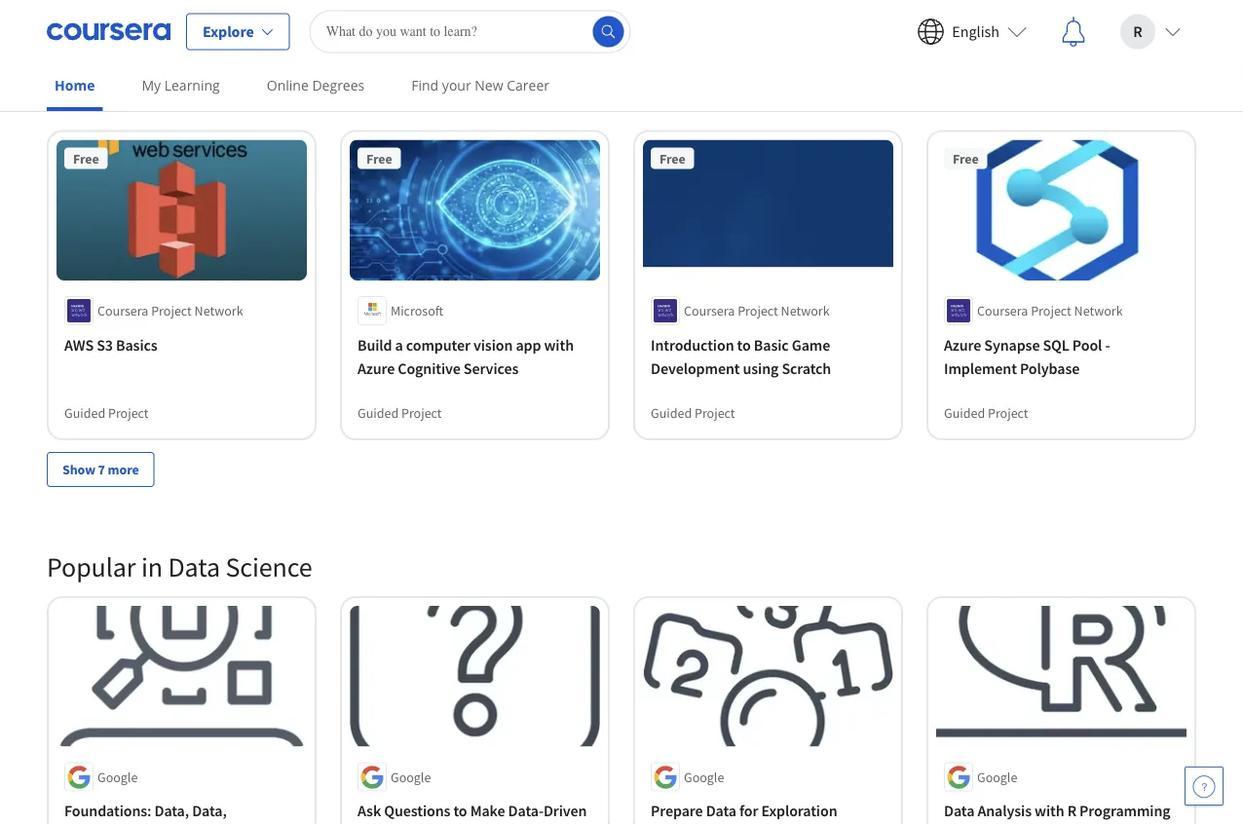 Task type: describe. For each thing, give the bounding box(es) containing it.
driven
[[544, 802, 587, 821]]

app
[[516, 335, 541, 355]]

degrees
[[312, 76, 365, 95]]

azure inside build a computer vision app with azure cognitive services
[[358, 359, 395, 378]]

0 horizontal spatial in
[[141, 550, 163, 584]]

implement
[[944, 359, 1017, 378]]

find your new career
[[412, 76, 550, 95]]

introduction to basic game development using scratch link
[[651, 333, 886, 380]]

find
[[412, 76, 439, 95]]

my learning link
[[134, 63, 228, 107]]

ask questions to make data-driven decisions
[[358, 802, 587, 826]]

synapse
[[985, 335, 1040, 355]]

network for azure synapse sql pool - implement polybase
[[1075, 302, 1123, 320]]

coursera for to
[[684, 302, 735, 320]]

basic
[[754, 335, 789, 355]]

aws s3 basics link
[[64, 333, 299, 357]]

coursera project network for basics
[[97, 302, 243, 320]]

What do you want to learn? text field
[[310, 10, 631, 53]]

2
[[271, 84, 285, 118]]

questions
[[384, 802, 451, 821]]

2 data, from the left
[[192, 802, 227, 821]]

0 horizontal spatial data
[[168, 550, 220, 584]]

build a computer vision app with azure cognitive services
[[358, 335, 574, 378]]

guided project for introduction to basic game development using scratch
[[651, 404, 735, 422]]

data inside data analysis with r programming link
[[944, 802, 975, 821]]

career
[[507, 76, 550, 95]]

prepare data for exploration link
[[651, 800, 886, 823]]

s3
[[97, 335, 113, 355]]

project down development
[[695, 404, 735, 422]]

data analysis with r programming link
[[944, 800, 1179, 823]]

for
[[740, 802, 759, 821]]

hours
[[290, 84, 358, 118]]

home
[[55, 76, 95, 95]]

guided project for build a computer vision app with azure cognitive services
[[358, 404, 442, 422]]

project up 'basic'
[[738, 302, 779, 320]]

foundations: data, data, everywhere link
[[64, 800, 299, 826]]

online degrees
[[267, 76, 365, 95]]

a for build
[[395, 335, 403, 355]]

scratch
[[782, 359, 832, 378]]

introduction
[[651, 335, 734, 355]]

online degrees link
[[259, 63, 373, 107]]

with inside build a computer vision app with azure cognitive services
[[544, 335, 574, 355]]

home link
[[47, 63, 103, 111]]

help center image
[[1193, 775, 1216, 798]]

popular in data science collection element
[[35, 518, 1209, 826]]

1 horizontal spatial in
[[244, 84, 266, 118]]

my learning
[[142, 76, 220, 95]]

with inside popular in data science collection element
[[1035, 802, 1065, 821]]

basics
[[116, 335, 158, 355]]

coursera image
[[47, 16, 171, 47]]

a for learn
[[116, 84, 130, 118]]

to inside the ask questions to make data-driven decisions
[[454, 802, 467, 821]]

coursera project network for basic
[[684, 302, 830, 320]]

r button
[[1105, 0, 1197, 63]]

explore button
[[186, 13, 290, 50]]

-
[[1106, 335, 1111, 355]]

cognitive
[[398, 359, 461, 378]]

google for data
[[684, 769, 725, 786]]

guided for aws s3 basics
[[64, 404, 105, 422]]

your
[[442, 76, 471, 95]]

coursera for synapse
[[978, 302, 1029, 320]]

google for data,
[[97, 769, 138, 786]]

find your new career link
[[404, 63, 557, 107]]

project up aws s3 basics link
[[151, 302, 192, 320]]

learn
[[47, 84, 111, 118]]

make
[[470, 802, 505, 821]]

learning
[[164, 76, 220, 95]]

project down the implement
[[988, 404, 1029, 422]]

my
[[142, 76, 161, 95]]

show 7 more
[[62, 461, 139, 478]]

show 7 more button
[[47, 452, 155, 487]]

decisions
[[358, 825, 421, 826]]

7
[[98, 461, 105, 478]]



Task type: vqa. For each thing, say whether or not it's contained in the screenshot.
your's New
yes



Task type: locate. For each thing, give the bounding box(es) containing it.
2 network from the left
[[781, 302, 830, 320]]

data analysis with r programming
[[944, 802, 1171, 821]]

sql
[[1043, 335, 1070, 355]]

network
[[195, 302, 243, 320], [781, 302, 830, 320], [1075, 302, 1123, 320]]

learn a new skill in 2 hours collection element
[[35, 52, 1209, 518]]

prepare
[[651, 802, 703, 821]]

computer
[[406, 335, 471, 355]]

1 horizontal spatial coursera
[[684, 302, 735, 320]]

services
[[464, 359, 519, 378]]

3 network from the left
[[1075, 302, 1123, 320]]

1 vertical spatial azure
[[358, 359, 395, 378]]

in right popular
[[141, 550, 163, 584]]

3 coursera project network from the left
[[978, 302, 1123, 320]]

1 horizontal spatial with
[[1035, 802, 1065, 821]]

guided down cognitive at the left top of the page
[[358, 404, 399, 422]]

ask
[[358, 802, 381, 821]]

data left analysis
[[944, 802, 975, 821]]

data
[[168, 550, 220, 584], [706, 802, 737, 821], [944, 802, 975, 821]]

coursera up introduction
[[684, 302, 735, 320]]

3 free from the left
[[660, 149, 686, 167]]

1 guided from the left
[[64, 404, 105, 422]]

guided down development
[[651, 404, 692, 422]]

data-
[[508, 802, 544, 821]]

1 vertical spatial in
[[141, 550, 163, 584]]

polybase
[[1020, 359, 1080, 378]]

build
[[358, 335, 392, 355]]

microsoft
[[391, 302, 444, 320]]

2 coursera from the left
[[684, 302, 735, 320]]

game
[[792, 335, 831, 355]]

to
[[737, 335, 751, 355], [454, 802, 467, 821]]

4 guided from the left
[[944, 404, 986, 422]]

google up foundations:
[[97, 769, 138, 786]]

1 vertical spatial with
[[1035, 802, 1065, 821]]

guided for build a computer vision app with azure cognitive services
[[358, 404, 399, 422]]

network for aws s3 basics
[[195, 302, 243, 320]]

2 guided from the left
[[358, 404, 399, 422]]

1 horizontal spatial a
[[395, 335, 403, 355]]

1 network from the left
[[195, 302, 243, 320]]

3 guided from the left
[[651, 404, 692, 422]]

azure inside 'azure synapse sql pool - implement polybase'
[[944, 335, 982, 355]]

0 vertical spatial in
[[244, 84, 266, 118]]

to inside introduction to basic game development using scratch
[[737, 335, 751, 355]]

coursera project network up 'basic'
[[684, 302, 830, 320]]

network for introduction to basic game development using scratch
[[781, 302, 830, 320]]

2 horizontal spatial coursera project network
[[978, 302, 1123, 320]]

project
[[151, 302, 192, 320], [738, 302, 779, 320], [1031, 302, 1072, 320], [108, 404, 149, 422], [402, 404, 442, 422], [695, 404, 735, 422], [988, 404, 1029, 422]]

0 vertical spatial a
[[116, 84, 130, 118]]

0 vertical spatial with
[[544, 335, 574, 355]]

free for introduction
[[660, 149, 686, 167]]

free for build
[[366, 149, 392, 167]]

in left the 2 at the left of the page
[[244, 84, 266, 118]]

r inside popup button
[[1134, 22, 1143, 41]]

0 vertical spatial r
[[1134, 22, 1143, 41]]

1 horizontal spatial new
[[475, 76, 503, 95]]

a
[[116, 84, 130, 118], [395, 335, 403, 355]]

data,
[[154, 802, 189, 821], [192, 802, 227, 821]]

to left make
[[454, 802, 467, 821]]

guided project down development
[[651, 404, 735, 422]]

with right app
[[544, 335, 574, 355]]

1 guided project from the left
[[64, 404, 149, 422]]

project down cognitive at the left top of the page
[[402, 404, 442, 422]]

1 google from the left
[[97, 769, 138, 786]]

1 vertical spatial a
[[395, 335, 403, 355]]

guided down the implement
[[944, 404, 986, 422]]

r
[[1134, 22, 1143, 41], [1068, 802, 1077, 821]]

english
[[953, 22, 1000, 41]]

0 horizontal spatial to
[[454, 802, 467, 821]]

coursera for s3
[[97, 302, 149, 320]]

learn a new skill in 2 hours
[[47, 84, 358, 118]]

free
[[73, 149, 99, 167], [366, 149, 392, 167], [660, 149, 686, 167], [953, 149, 979, 167]]

0 horizontal spatial with
[[544, 335, 574, 355]]

google for questions
[[391, 769, 431, 786]]

free for aws
[[73, 149, 99, 167]]

network up game
[[781, 302, 830, 320]]

0 horizontal spatial coursera project network
[[97, 302, 243, 320]]

data left "science"
[[168, 550, 220, 584]]

coursera up aws s3 basics
[[97, 302, 149, 320]]

1 coursera project network from the left
[[97, 302, 243, 320]]

1 horizontal spatial data
[[706, 802, 737, 821]]

development
[[651, 359, 740, 378]]

using
[[743, 359, 779, 378]]

show
[[62, 461, 95, 478]]

ask questions to make data-driven decisions link
[[358, 800, 593, 826]]

guided project up "7"
[[64, 404, 149, 422]]

1 horizontal spatial r
[[1134, 22, 1143, 41]]

project up sql
[[1031, 302, 1072, 320]]

in
[[244, 84, 266, 118], [141, 550, 163, 584]]

1 vertical spatial r
[[1068, 802, 1077, 821]]

0 horizontal spatial azure
[[358, 359, 395, 378]]

programming
[[1080, 802, 1171, 821]]

pool
[[1073, 335, 1103, 355]]

google for analysis
[[978, 769, 1018, 786]]

foundations:
[[64, 802, 151, 821]]

1 vertical spatial to
[[454, 802, 467, 821]]

None search field
[[310, 10, 631, 53]]

azure synapse sql pool - implement polybase
[[944, 335, 1111, 378]]

azure
[[944, 335, 982, 355], [358, 359, 395, 378]]

2 google from the left
[[391, 769, 431, 786]]

2 horizontal spatial network
[[1075, 302, 1123, 320]]

0 horizontal spatial new
[[135, 84, 186, 118]]

guided project
[[64, 404, 149, 422], [358, 404, 442, 422], [651, 404, 735, 422], [944, 404, 1029, 422]]

1 free from the left
[[73, 149, 99, 167]]

guided project for aws s3 basics
[[64, 404, 149, 422]]

foundations: data, data, everywhere
[[64, 802, 227, 826]]

popular
[[47, 550, 136, 584]]

coursera up synapse
[[978, 302, 1029, 320]]

google up 'questions'
[[391, 769, 431, 786]]

online
[[267, 76, 309, 95]]

2 free from the left
[[366, 149, 392, 167]]

popular in data science
[[47, 550, 312, 584]]

data inside "prepare data for exploration" link
[[706, 802, 737, 821]]

to left 'basic'
[[737, 335, 751, 355]]

aws
[[64, 335, 94, 355]]

0 horizontal spatial network
[[195, 302, 243, 320]]

english button
[[902, 0, 1043, 63]]

skill
[[191, 84, 239, 118]]

2 coursera project network from the left
[[684, 302, 830, 320]]

guided for introduction to basic game development using scratch
[[651, 404, 692, 422]]

0 horizontal spatial r
[[1068, 802, 1077, 821]]

everywhere
[[64, 825, 143, 826]]

4 free from the left
[[953, 149, 979, 167]]

guided up show at left bottom
[[64, 404, 105, 422]]

prepare data for exploration
[[651, 802, 838, 821]]

coursera project network up aws s3 basics link
[[97, 302, 243, 320]]

introduction to basic game development using scratch
[[651, 335, 832, 378]]

build a computer vision app with azure cognitive services link
[[358, 333, 593, 380]]

explore
[[203, 22, 254, 41]]

1 horizontal spatial data,
[[192, 802, 227, 821]]

more
[[108, 461, 139, 478]]

new for your
[[475, 76, 503, 95]]

azure down build
[[358, 359, 395, 378]]

network up - at the top right
[[1075, 302, 1123, 320]]

coursera project network
[[97, 302, 243, 320], [684, 302, 830, 320], [978, 302, 1123, 320]]

a right build
[[395, 335, 403, 355]]

3 google from the left
[[684, 769, 725, 786]]

google
[[97, 769, 138, 786], [391, 769, 431, 786], [684, 769, 725, 786], [978, 769, 1018, 786]]

1 horizontal spatial azure
[[944, 335, 982, 355]]

azure synapse sql pool - implement polybase link
[[944, 333, 1179, 380]]

a left my
[[116, 84, 130, 118]]

data left for
[[706, 802, 737, 821]]

2 horizontal spatial coursera
[[978, 302, 1029, 320]]

project up the more
[[108, 404, 149, 422]]

network up aws s3 basics link
[[195, 302, 243, 320]]

with
[[544, 335, 574, 355], [1035, 802, 1065, 821]]

new for a
[[135, 84, 186, 118]]

with right analysis
[[1035, 802, 1065, 821]]

0 vertical spatial azure
[[944, 335, 982, 355]]

guided project down cognitive at the left top of the page
[[358, 404, 442, 422]]

2 horizontal spatial data
[[944, 802, 975, 821]]

coursera
[[97, 302, 149, 320], [684, 302, 735, 320], [978, 302, 1029, 320]]

0 horizontal spatial a
[[116, 84, 130, 118]]

new
[[475, 76, 503, 95], [135, 84, 186, 118]]

exploration
[[762, 802, 838, 821]]

guided for azure synapse sql pool - implement polybase
[[944, 404, 986, 422]]

guided
[[64, 404, 105, 422], [358, 404, 399, 422], [651, 404, 692, 422], [944, 404, 986, 422]]

analysis
[[978, 802, 1032, 821]]

3 guided project from the left
[[651, 404, 735, 422]]

2 guided project from the left
[[358, 404, 442, 422]]

vision
[[474, 335, 513, 355]]

coursera project network up sql
[[978, 302, 1123, 320]]

free for azure
[[953, 149, 979, 167]]

0 horizontal spatial data,
[[154, 802, 189, 821]]

1 horizontal spatial coursera project network
[[684, 302, 830, 320]]

guided project down the implement
[[944, 404, 1029, 422]]

guided project for azure synapse sql pool - implement polybase
[[944, 404, 1029, 422]]

coursera project network for sql
[[978, 302, 1123, 320]]

3 coursera from the left
[[978, 302, 1029, 320]]

1 data, from the left
[[154, 802, 189, 821]]

0 horizontal spatial coursera
[[97, 302, 149, 320]]

a inside build a computer vision app with azure cognitive services
[[395, 335, 403, 355]]

0 vertical spatial to
[[737, 335, 751, 355]]

google up prepare
[[684, 769, 725, 786]]

azure up the implement
[[944, 335, 982, 355]]

1 horizontal spatial network
[[781, 302, 830, 320]]

1 horizontal spatial to
[[737, 335, 751, 355]]

science
[[226, 550, 312, 584]]

4 google from the left
[[978, 769, 1018, 786]]

4 guided project from the left
[[944, 404, 1029, 422]]

aws s3 basics
[[64, 335, 158, 355]]

google up analysis
[[978, 769, 1018, 786]]

1 coursera from the left
[[97, 302, 149, 320]]



